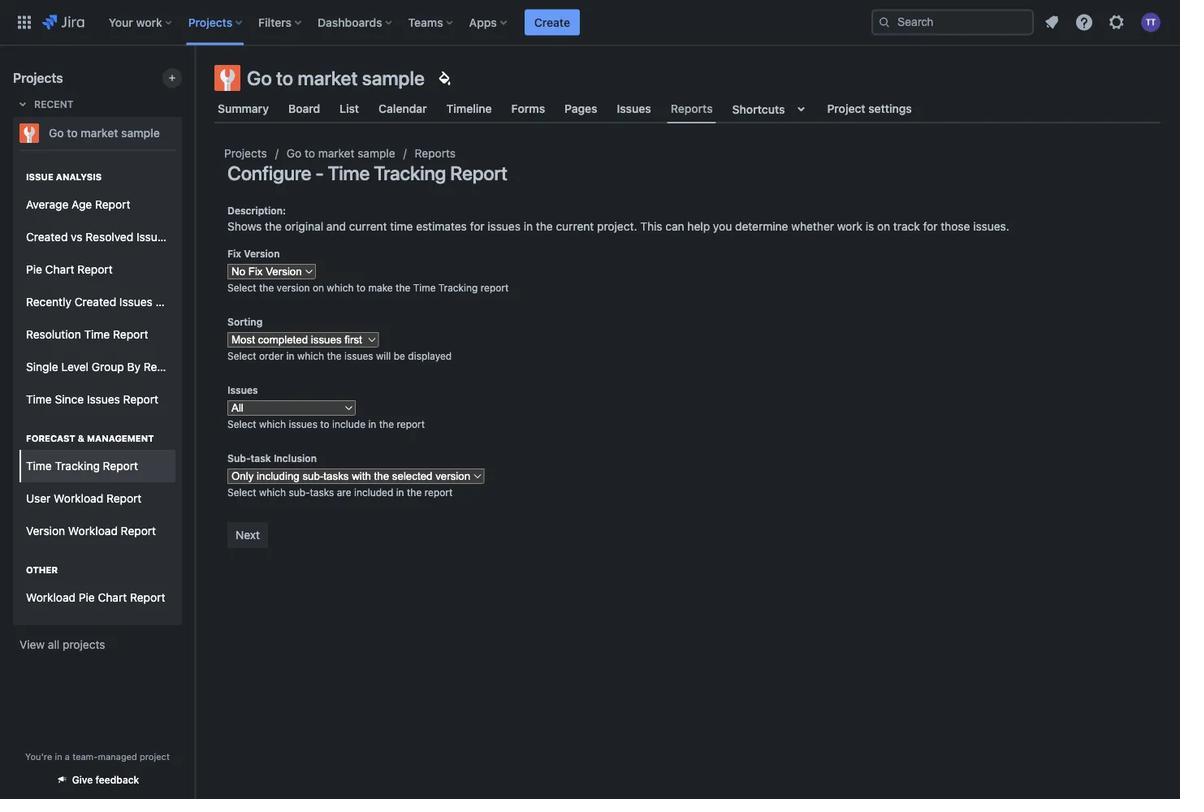 Task type: vqa. For each thing, say whether or not it's contained in the screenshot.
current to the right
yes



Task type: locate. For each thing, give the bounding box(es) containing it.
0 vertical spatial reports
[[671, 102, 713, 115]]

-
[[315, 162, 324, 184]]

sample left add to starred icon
[[121, 126, 160, 140]]

issue analysis
[[26, 172, 102, 182]]

current right and
[[349, 220, 387, 233]]

feedback
[[96, 775, 139, 786]]

shortcuts button
[[729, 94, 815, 124]]

for
[[470, 220, 485, 233], [924, 220, 938, 233]]

0 horizontal spatial chart
[[45, 263, 74, 276]]

go to market sample link
[[13, 117, 176, 150], [287, 144, 395, 163]]

select down sub-
[[228, 487, 256, 498]]

1 vertical spatial projects
[[13, 70, 63, 86]]

other
[[26, 565, 58, 576]]

which right order
[[297, 350, 324, 362]]

reports right issues link
[[671, 102, 713, 115]]

issues right estimates
[[488, 220, 521, 233]]

version down user
[[26, 525, 65, 538]]

0 vertical spatial on
[[878, 220, 891, 233]]

go to market sample up -
[[287, 147, 395, 160]]

apps button
[[465, 9, 513, 35]]

which up 'sub-task inclusion'
[[259, 419, 286, 430]]

teams button
[[404, 9, 460, 35]]

go up configure
[[287, 147, 302, 160]]

workload down user workload report link
[[68, 525, 118, 538]]

1 vertical spatial work
[[838, 220, 863, 233]]

time left since
[[26, 393, 52, 406]]

pie inside pie chart report link
[[26, 263, 42, 276]]

None submit
[[228, 523, 268, 549]]

tracking up time on the left top of the page
[[374, 162, 446, 184]]

to left include
[[320, 419, 330, 430]]

0 horizontal spatial reports
[[415, 147, 456, 160]]

workload pie chart report
[[26, 591, 165, 605]]

market up -
[[318, 147, 355, 160]]

description:
[[228, 205, 286, 217]]

0 vertical spatial created
[[26, 230, 68, 244]]

1 horizontal spatial for
[[924, 220, 938, 233]]

issues link
[[614, 94, 655, 124]]

projects up the collapse recent projects image
[[13, 70, 63, 86]]

0 horizontal spatial go to market sample link
[[13, 117, 176, 150]]

go to market sample up list
[[247, 67, 425, 89]]

projects for projects link
[[224, 147, 267, 160]]

time right -
[[328, 162, 370, 184]]

on right the "is"
[[878, 220, 891, 233]]

reports down "calendar" link
[[415, 147, 456, 160]]

add to starred image
[[177, 124, 197, 143]]

on right 'version'
[[313, 282, 324, 293]]

1 vertical spatial chart
[[98, 591, 127, 605]]

1 horizontal spatial pie
[[79, 591, 95, 605]]

banner
[[0, 0, 1181, 46]]

2 horizontal spatial go
[[287, 147, 302, 160]]

task
[[251, 453, 271, 464]]

single
[[26, 360, 58, 374]]

2 current from the left
[[556, 220, 594, 233]]

go up summary
[[247, 67, 272, 89]]

2 horizontal spatial issues
[[488, 220, 521, 233]]

2 vertical spatial market
[[318, 147, 355, 160]]

order
[[259, 350, 284, 362]]

issues
[[488, 220, 521, 233], [345, 350, 374, 362], [289, 419, 318, 430]]

workload for user
[[54, 492, 103, 506]]

timeline link
[[443, 94, 495, 124]]

version
[[244, 248, 280, 259], [26, 525, 65, 538]]

to left make
[[357, 282, 366, 293]]

projects up "sidebar navigation" icon on the top of page
[[188, 15, 233, 29]]

tracking down estimates
[[439, 282, 478, 293]]

for right estimates
[[470, 220, 485, 233]]

3 select from the top
[[228, 419, 256, 430]]

sample up configure - time tracking report
[[358, 147, 395, 160]]

0 vertical spatial issues
[[488, 220, 521, 233]]

created vs resolved issues report link
[[20, 221, 208, 254]]

forecast & management
[[26, 434, 154, 444]]

help
[[688, 220, 710, 233]]

&
[[78, 434, 85, 444]]

tracking
[[374, 162, 446, 184], [439, 282, 478, 293], [55, 460, 100, 473]]

0 vertical spatial market
[[298, 67, 358, 89]]

this
[[641, 220, 663, 233]]

sidebar navigation image
[[177, 65, 213, 98]]

report
[[450, 162, 508, 184], [95, 198, 130, 211], [173, 230, 208, 244], [77, 263, 113, 276], [156, 295, 191, 309], [113, 328, 148, 341], [144, 360, 179, 374], [123, 393, 158, 406], [103, 460, 138, 473], [106, 492, 142, 506], [121, 525, 156, 538], [130, 591, 165, 605]]

tab list
[[205, 94, 1171, 124]]

average age report
[[26, 198, 130, 211]]

the right make
[[396, 282, 411, 293]]

1 horizontal spatial on
[[878, 220, 891, 233]]

chart up recently
[[45, 263, 74, 276]]

select for select order in which the issues will be displayed
[[228, 350, 256, 362]]

1 horizontal spatial work
[[838, 220, 863, 233]]

search image
[[878, 16, 891, 29]]

project settings
[[828, 102, 912, 115]]

version right the fix
[[244, 248, 280, 259]]

1 vertical spatial pie
[[79, 591, 95, 605]]

jira image
[[42, 13, 84, 32], [42, 13, 84, 32]]

recent
[[34, 98, 74, 110]]

group
[[20, 150, 208, 624], [20, 154, 208, 421], [20, 416, 176, 553]]

pie up projects
[[79, 591, 95, 605]]

recently created issues report link
[[20, 286, 191, 319]]

1 vertical spatial workload
[[68, 525, 118, 538]]

work inside popup button
[[136, 15, 162, 29]]

pie
[[26, 263, 42, 276], [79, 591, 95, 605]]

0 vertical spatial report
[[481, 282, 509, 293]]

select which issues to include in the report
[[228, 419, 425, 430]]

you're in a team-managed project
[[25, 752, 170, 762]]

resolution time report
[[26, 328, 148, 341]]

pie chart report link
[[20, 254, 176, 286]]

workload inside 'link'
[[68, 525, 118, 538]]

estimates
[[416, 220, 467, 233]]

the down description:
[[265, 220, 282, 233]]

0 vertical spatial workload
[[54, 492, 103, 506]]

pie chart report
[[26, 263, 113, 276]]

workload down time tracking report
[[54, 492, 103, 506]]

created vs resolved issues report
[[26, 230, 208, 244]]

created down pie chart report link at the left top of the page
[[75, 295, 116, 309]]

1 vertical spatial go
[[49, 126, 64, 140]]

workload for version
[[68, 525, 118, 538]]

2 vertical spatial issues
[[289, 419, 318, 430]]

0 horizontal spatial current
[[349, 220, 387, 233]]

notifications image
[[1043, 13, 1062, 32]]

3 group from the top
[[20, 416, 176, 553]]

0 horizontal spatial pie
[[26, 263, 42, 276]]

2 vertical spatial go to market sample
[[287, 147, 395, 160]]

on inside "description: shows the original and current time estimates for issues in the current project. this can help you determine whether work is on track for those issues."
[[878, 220, 891, 233]]

original
[[285, 220, 324, 233]]

the right the included
[[407, 487, 422, 498]]

issues down sorting
[[228, 384, 258, 396]]

created
[[26, 230, 68, 244], [75, 295, 116, 309]]

vs
[[71, 230, 83, 244]]

displayed
[[408, 350, 452, 362]]

report inside group
[[130, 591, 165, 605]]

go down recent
[[49, 126, 64, 140]]

filters button
[[254, 9, 308, 35]]

version workload report
[[26, 525, 156, 538]]

pages link
[[562, 94, 601, 124]]

the left project. at the top right of page
[[536, 220, 553, 233]]

1 horizontal spatial reports
[[671, 102, 713, 115]]

1 horizontal spatial chart
[[98, 591, 127, 605]]

pages
[[565, 102, 598, 115]]

projects up configure
[[224, 147, 267, 160]]

in inside "description: shows the original and current time estimates for issues in the current project. this can help you determine whether work is on track for those issues."
[[524, 220, 533, 233]]

2 vertical spatial workload
[[26, 591, 76, 605]]

select up sorting
[[228, 282, 256, 293]]

forecast
[[26, 434, 75, 444]]

1 vertical spatial reports
[[415, 147, 456, 160]]

chart up the view all projects link
[[98, 591, 127, 605]]

for right "track"
[[924, 220, 938, 233]]

project.
[[597, 220, 638, 233]]

projects
[[63, 638, 105, 652]]

0 vertical spatial go
[[247, 67, 272, 89]]

select
[[228, 282, 256, 293], [228, 350, 256, 362], [228, 419, 256, 430], [228, 487, 256, 498]]

report
[[481, 282, 509, 293], [397, 419, 425, 430], [425, 487, 453, 498]]

current left project. at the top right of page
[[556, 220, 594, 233]]

0 horizontal spatial issues
[[289, 419, 318, 430]]

0 vertical spatial pie
[[26, 263, 42, 276]]

0 horizontal spatial for
[[470, 220, 485, 233]]

work left the "is"
[[838, 220, 863, 233]]

1 horizontal spatial version
[[244, 248, 280, 259]]

list
[[340, 102, 359, 115]]

0 vertical spatial tracking
[[374, 162, 446, 184]]

0 vertical spatial work
[[136, 15, 162, 29]]

summary
[[218, 102, 269, 115]]

0 vertical spatial projects
[[188, 15, 233, 29]]

0 horizontal spatial on
[[313, 282, 324, 293]]

1 horizontal spatial current
[[556, 220, 594, 233]]

select left order
[[228, 350, 256, 362]]

version inside 'link'
[[26, 525, 65, 538]]

time since issues report link
[[20, 384, 176, 416]]

issues down single level group by report
[[87, 393, 120, 406]]

0 horizontal spatial version
[[26, 525, 65, 538]]

to down recent
[[67, 126, 78, 140]]

work right your
[[136, 15, 162, 29]]

market up list
[[298, 67, 358, 89]]

tracking down &
[[55, 460, 100, 473]]

0 horizontal spatial work
[[136, 15, 162, 29]]

which left sub-
[[259, 487, 286, 498]]

go to market sample link up analysis
[[13, 117, 176, 150]]

sub-task inclusion
[[228, 453, 317, 464]]

issues.
[[974, 220, 1010, 233]]

1 vertical spatial issues
[[345, 350, 374, 362]]

issues
[[617, 102, 652, 115], [136, 230, 170, 244], [119, 295, 153, 309], [228, 384, 258, 396], [87, 393, 120, 406]]

report inside 'link'
[[121, 525, 156, 538]]

pie up recently
[[26, 263, 42, 276]]

go to market sample up analysis
[[49, 126, 160, 140]]

1 horizontal spatial issues
[[345, 350, 374, 362]]

create button
[[525, 9, 580, 35]]

1 horizontal spatial created
[[75, 295, 116, 309]]

select for select which sub-tasks are included in the report
[[228, 487, 256, 498]]

1 horizontal spatial go to market sample link
[[287, 144, 395, 163]]

go to market sample link down 'list' link
[[287, 144, 395, 163]]

1 vertical spatial version
[[26, 525, 65, 538]]

2 group from the top
[[20, 154, 208, 421]]

market up analysis
[[81, 126, 118, 140]]

workload down other
[[26, 591, 76, 605]]

teams
[[408, 15, 443, 29]]

select for select which issues to include in the report
[[228, 419, 256, 430]]

created left the vs
[[26, 230, 68, 244]]

2 select from the top
[[228, 350, 256, 362]]

determine
[[735, 220, 789, 233]]

0 horizontal spatial go
[[49, 126, 64, 140]]

0 horizontal spatial created
[[26, 230, 68, 244]]

in
[[524, 220, 533, 233], [287, 350, 295, 362], [368, 419, 377, 430], [396, 487, 404, 498], [55, 752, 62, 762]]

projects inside dropdown button
[[188, 15, 233, 29]]

time down forecast
[[26, 460, 52, 473]]

4 select from the top
[[228, 487, 256, 498]]

go
[[247, 67, 272, 89], [49, 126, 64, 140], [287, 147, 302, 160]]

shows
[[228, 220, 262, 233]]

1 for from the left
[[470, 220, 485, 233]]

whether
[[792, 220, 835, 233]]

issues left will
[[345, 350, 374, 362]]

select up sub-
[[228, 419, 256, 430]]

issues up inclusion
[[289, 419, 318, 430]]

2 vertical spatial projects
[[224, 147, 267, 160]]

sample up calendar
[[362, 67, 425, 89]]

managed
[[98, 752, 137, 762]]

issues down pie chart report link at the left top of the page
[[119, 295, 153, 309]]

1 select from the top
[[228, 282, 256, 293]]

0 vertical spatial go to market sample
[[247, 67, 425, 89]]

calendar link
[[376, 94, 430, 124]]

help image
[[1075, 13, 1095, 32]]

workload
[[54, 492, 103, 506], [68, 525, 118, 538], [26, 591, 76, 605]]



Task type: describe. For each thing, give the bounding box(es) containing it.
timeline
[[447, 102, 492, 115]]

filters
[[259, 15, 292, 29]]

project
[[140, 752, 170, 762]]

make
[[369, 282, 393, 293]]

dashboards
[[318, 15, 382, 29]]

resolution
[[26, 328, 81, 341]]

issues right resolved
[[136, 230, 170, 244]]

1 vertical spatial tracking
[[439, 282, 478, 293]]

workload inside group
[[26, 591, 76, 605]]

configure
[[228, 162, 311, 184]]

2 vertical spatial sample
[[358, 147, 395, 160]]

inclusion
[[274, 453, 317, 464]]

you
[[713, 220, 732, 233]]

time
[[390, 220, 413, 233]]

all
[[48, 638, 60, 652]]

time since issues report
[[26, 393, 158, 406]]

1 vertical spatial go to market sample
[[49, 126, 160, 140]]

issues right pages
[[617, 102, 652, 115]]

the right include
[[379, 419, 394, 430]]

1 vertical spatial on
[[313, 282, 324, 293]]

chart inside group
[[98, 591, 127, 605]]

workload pie chart report group
[[20, 548, 176, 619]]

issue
[[26, 172, 54, 182]]

included
[[354, 487, 394, 498]]

since
[[55, 393, 84, 406]]

Search field
[[872, 9, 1034, 35]]

recently created issues report
[[26, 295, 191, 309]]

management
[[87, 434, 154, 444]]

will
[[376, 350, 391, 362]]

to up board
[[276, 67, 294, 89]]

appswitcher icon image
[[15, 13, 34, 32]]

settings image
[[1108, 13, 1127, 32]]

fix version
[[228, 248, 280, 259]]

1 current from the left
[[349, 220, 387, 233]]

forms
[[512, 102, 545, 115]]

list link
[[337, 94, 363, 124]]

view all projects link
[[13, 631, 182, 660]]

you're
[[25, 752, 52, 762]]

create project image
[[166, 72, 179, 85]]

settings
[[869, 102, 912, 115]]

include
[[332, 419, 366, 430]]

0 vertical spatial version
[[244, 248, 280, 259]]

by
[[127, 360, 141, 374]]

issues inside "description: shows the original and current time estimates for issues in the current project. this can help you determine whether work is on track for those issues."
[[488, 220, 521, 233]]

resolved
[[86, 230, 133, 244]]

projects for projects dropdown button at the top of the page
[[188, 15, 233, 29]]

1 vertical spatial created
[[75, 295, 116, 309]]

sub-
[[228, 453, 251, 464]]

2 vertical spatial report
[[425, 487, 453, 498]]

2 vertical spatial go
[[287, 147, 302, 160]]

1 vertical spatial report
[[397, 419, 425, 430]]

create
[[535, 15, 570, 29]]

configure - time tracking report
[[228, 162, 508, 184]]

view
[[20, 638, 45, 652]]

time tracking report link
[[20, 450, 176, 483]]

which left make
[[327, 282, 354, 293]]

single level group by report link
[[20, 351, 179, 384]]

group containing time tracking report
[[20, 416, 176, 553]]

user
[[26, 492, 51, 506]]

recently
[[26, 295, 71, 309]]

group
[[92, 360, 124, 374]]

give feedback
[[72, 775, 139, 786]]

board link
[[285, 94, 324, 124]]

summary link
[[215, 94, 272, 124]]

version workload report link
[[20, 515, 176, 548]]

user workload report link
[[20, 483, 176, 515]]

set background color image
[[435, 68, 454, 88]]

a
[[65, 752, 70, 762]]

dashboards button
[[313, 9, 399, 35]]

project
[[828, 102, 866, 115]]

your profile and settings image
[[1142, 13, 1161, 32]]

primary element
[[10, 0, 872, 45]]

project settings link
[[824, 94, 916, 124]]

select which sub-tasks are included in the report
[[228, 487, 453, 498]]

0 vertical spatial sample
[[362, 67, 425, 89]]

version
[[277, 282, 310, 293]]

age
[[72, 198, 92, 211]]

give
[[72, 775, 93, 786]]

work inside "description: shows the original and current time estimates for issues in the current project. this can help you determine whether work is on track for those issues."
[[838, 220, 863, 233]]

time tracking report
[[26, 460, 138, 473]]

1 group from the top
[[20, 150, 208, 624]]

sub-
[[289, 487, 310, 498]]

board
[[288, 102, 320, 115]]

1 vertical spatial sample
[[121, 126, 160, 140]]

2 vertical spatial tracking
[[55, 460, 100, 473]]

give feedback button
[[46, 767, 149, 794]]

the left 'version'
[[259, 282, 274, 293]]

projects button
[[183, 9, 249, 35]]

time right make
[[413, 282, 436, 293]]

user workload report
[[26, 492, 142, 506]]

select order in which the issues will be displayed
[[228, 350, 452, 362]]

description: shows the original and current time estimates for issues in the current project. this can help you determine whether work is on track for those issues.
[[228, 205, 1010, 233]]

be
[[394, 350, 405, 362]]

single level group by report
[[26, 360, 179, 374]]

and
[[327, 220, 346, 233]]

pie inside workload pie chart report link
[[79, 591, 95, 605]]

workload pie chart report link
[[20, 582, 176, 614]]

time up 'single level group by report' link
[[84, 328, 110, 341]]

your work button
[[104, 9, 179, 35]]

those
[[941, 220, 971, 233]]

are
[[337, 487, 352, 498]]

calendar
[[379, 102, 427, 115]]

reports inside 'tab list'
[[671, 102, 713, 115]]

to down board link
[[305, 147, 315, 160]]

1 horizontal spatial go
[[247, 67, 272, 89]]

banner containing your work
[[0, 0, 1181, 46]]

the left will
[[327, 350, 342, 362]]

collapse recent projects image
[[13, 94, 33, 114]]

average
[[26, 198, 69, 211]]

select the version on which to make the time tracking report
[[228, 282, 509, 293]]

0 vertical spatial chart
[[45, 263, 74, 276]]

tab list containing reports
[[205, 94, 1171, 124]]

1 vertical spatial market
[[81, 126, 118, 140]]

forms link
[[508, 94, 549, 124]]

analysis
[[56, 172, 102, 182]]

average age report link
[[20, 189, 176, 221]]

your work
[[109, 15, 162, 29]]

select for select the version on which to make the time tracking report
[[228, 282, 256, 293]]

2 for from the left
[[924, 220, 938, 233]]



